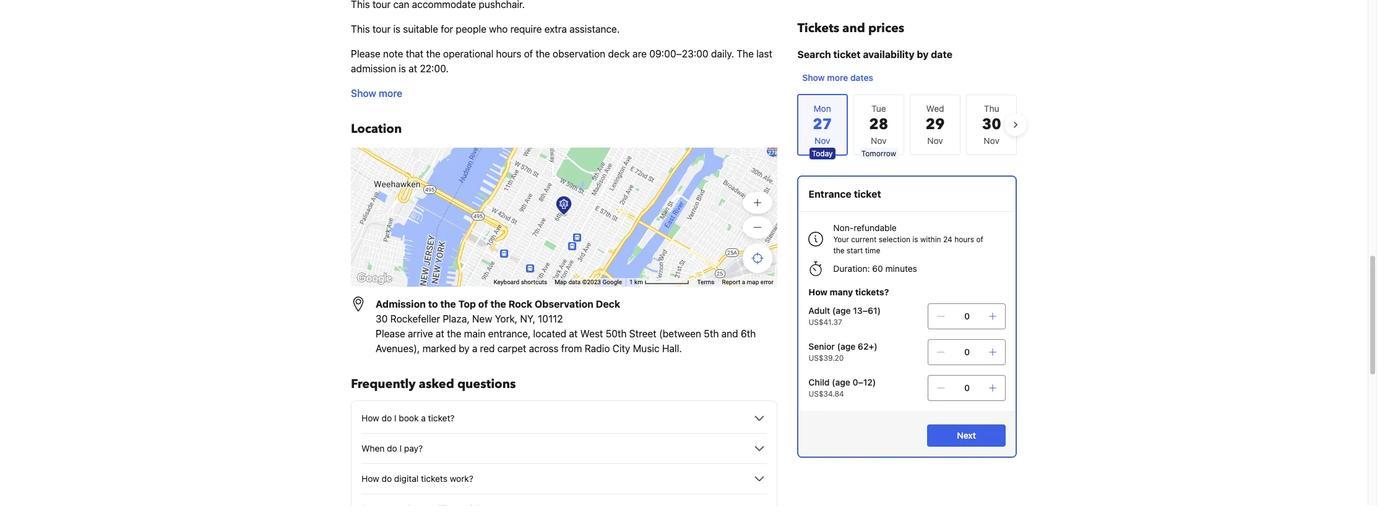 Task type: locate. For each thing, give the bounding box(es) containing it.
wed 29 nov
[[926, 103, 945, 146]]

report
[[722, 279, 740, 286]]

admission to the top of the rock observation deck 30 rockefeller plaza, new york, ny, 10112 please arrive at the main entrance, located at west 50th street (between 5th and 6th avenues), marked by a red carpet across from radio city music hall.
[[376, 299, 756, 355]]

the down your
[[833, 246, 844, 256]]

show more dates
[[802, 72, 873, 83]]

to
[[428, 299, 438, 310]]

0 vertical spatial (age
[[832, 306, 851, 316]]

2 horizontal spatial nov
[[984, 136, 1000, 146]]

0 for child (age 0–12)
[[964, 383, 970, 394]]

of right 24
[[976, 235, 983, 245]]

at down the that
[[409, 63, 417, 74]]

show down search
[[802, 72, 825, 83]]

(age left 62+)
[[837, 342, 855, 352]]

data
[[569, 279, 581, 286]]

new
[[472, 314, 492, 325]]

of up new
[[478, 299, 488, 310]]

2 vertical spatial a
[[421, 414, 426, 424]]

1 vertical spatial of
[[976, 235, 983, 245]]

0 horizontal spatial 30
[[376, 314, 388, 325]]

a left the red
[[472, 344, 477, 355]]

1 horizontal spatial nov
[[927, 136, 943, 146]]

1 vertical spatial hours
[[954, 235, 974, 245]]

0 vertical spatial more
[[827, 72, 848, 83]]

0 horizontal spatial by
[[459, 344, 470, 355]]

note
[[383, 48, 403, 59]]

1 nov from the left
[[871, 136, 887, 146]]

ticket up show more dates
[[833, 49, 860, 60]]

1 km button
[[626, 279, 694, 287]]

1 vertical spatial how
[[362, 414, 379, 424]]

0 horizontal spatial i
[[394, 414, 397, 424]]

more inside "button"
[[827, 72, 848, 83]]

show more dates button
[[797, 67, 878, 89]]

terms
[[697, 279, 715, 286]]

ticket for search
[[833, 49, 860, 60]]

2 vertical spatial do
[[382, 474, 392, 485]]

09:00–23:00
[[649, 48, 709, 59]]

1 vertical spatial more
[[379, 88, 402, 99]]

1 vertical spatial is
[[399, 63, 406, 74]]

1 vertical spatial do
[[387, 444, 397, 454]]

(age inside adult (age 13–61) us$41.37
[[832, 306, 851, 316]]

nov inside thu 30 nov
[[984, 136, 1000, 146]]

1 horizontal spatial of
[[524, 48, 533, 59]]

1 horizontal spatial and
[[842, 20, 865, 37]]

admission
[[351, 63, 396, 74]]

0 horizontal spatial nov
[[871, 136, 887, 146]]

time
[[865, 246, 880, 256]]

0 vertical spatial by
[[917, 49, 928, 60]]

of inside please note that the operational hours of the observation deck are 09:00–23:00 daily. the last admission is at 22:00.
[[524, 48, 533, 59]]

60
[[872, 264, 883, 274]]

more
[[827, 72, 848, 83], [379, 88, 402, 99]]

show for show more
[[351, 88, 376, 99]]

more inside button
[[379, 88, 402, 99]]

who
[[489, 24, 508, 35]]

nov inside wed 29 nov
[[927, 136, 943, 146]]

0 horizontal spatial show
[[351, 88, 376, 99]]

2 vertical spatial 0
[[964, 383, 970, 394]]

how up when
[[362, 414, 379, 424]]

1 horizontal spatial more
[[827, 72, 848, 83]]

0 vertical spatial how
[[808, 287, 827, 298]]

more for show more dates
[[827, 72, 848, 83]]

radio
[[585, 344, 610, 355]]

1 vertical spatial please
[[376, 329, 405, 340]]

how for how do i book a ticket?
[[362, 414, 379, 424]]

tomorrow
[[862, 149, 896, 158]]

us$34.84
[[808, 390, 844, 399]]

deck
[[596, 299, 620, 310]]

rockefeller
[[390, 314, 440, 325]]

hours
[[496, 48, 521, 59], [954, 235, 974, 245]]

2 horizontal spatial of
[[976, 235, 983, 245]]

how for how do digital tickets work?
[[362, 474, 379, 485]]

show
[[802, 72, 825, 83], [351, 88, 376, 99]]

(age up us$34.84
[[832, 378, 850, 388]]

duration:
[[833, 264, 870, 274]]

at
[[409, 63, 417, 74], [436, 329, 444, 340], [569, 329, 578, 340]]

many
[[830, 287, 853, 298]]

how do digital tickets work? button
[[362, 472, 767, 487]]

more down admission
[[379, 88, 402, 99]]

region containing 28
[[787, 89, 1027, 161]]

map data ©2023 google
[[555, 279, 622, 286]]

0 horizontal spatial hours
[[496, 48, 521, 59]]

show inside "button"
[[802, 72, 825, 83]]

by left date
[[917, 49, 928, 60]]

prices
[[868, 20, 904, 37]]

0 vertical spatial show
[[802, 72, 825, 83]]

1 vertical spatial ticket
[[854, 189, 881, 200]]

start
[[847, 246, 863, 256]]

people
[[456, 24, 487, 35]]

and right the "5th"
[[722, 329, 738, 340]]

hours inside non-refundable your current selection is within 24 hours of the start time
[[954, 235, 974, 245]]

ticket up refundable
[[854, 189, 881, 200]]

how do i book a ticket? button
[[362, 412, 767, 427]]

us$39.20
[[808, 354, 844, 363]]

1 vertical spatial and
[[722, 329, 738, 340]]

0 vertical spatial of
[[524, 48, 533, 59]]

2 vertical spatial how
[[362, 474, 379, 485]]

1 km
[[630, 279, 645, 286]]

nov up tomorrow
[[871, 136, 887, 146]]

a
[[742, 279, 745, 286], [472, 344, 477, 355], [421, 414, 426, 424]]

(age for 0–12)
[[832, 378, 850, 388]]

nov
[[871, 136, 887, 146], [927, 136, 943, 146], [984, 136, 1000, 146]]

report a map error link
[[722, 279, 774, 286]]

frequently asked questions
[[351, 376, 516, 393]]

please up admission
[[351, 48, 381, 59]]

i for pay?
[[400, 444, 402, 454]]

is left within
[[912, 235, 918, 245]]

2 horizontal spatial a
[[742, 279, 745, 286]]

your
[[833, 235, 849, 245]]

entrance,
[[488, 329, 531, 340]]

at up from on the bottom left
[[569, 329, 578, 340]]

i left pay?
[[400, 444, 402, 454]]

1
[[630, 279, 633, 286]]

0 vertical spatial 30
[[982, 115, 1001, 135]]

avenues),
[[376, 344, 420, 355]]

require
[[510, 24, 542, 35]]

nov down thu at the top right of the page
[[984, 136, 1000, 146]]

west
[[580, 329, 603, 340]]

show more button
[[351, 86, 402, 101]]

0
[[964, 311, 970, 322], [964, 347, 970, 358], [964, 383, 970, 394]]

30 inside admission to the top of the rock observation deck 30 rockefeller plaza, new york, ny, 10112 please arrive at the main entrance, located at west 50th street (between 5th and 6th avenues), marked by a red carpet across from radio city music hall.
[[376, 314, 388, 325]]

62+)
[[858, 342, 877, 352]]

1 0 from the top
[[964, 311, 970, 322]]

1 vertical spatial show
[[351, 88, 376, 99]]

2 vertical spatial of
[[478, 299, 488, 310]]

child (age 0–12) us$34.84
[[808, 378, 876, 399]]

do for book
[[382, 414, 392, 424]]

and left the prices
[[842, 20, 865, 37]]

a right book
[[421, 414, 426, 424]]

(age for 13–61)
[[832, 306, 851, 316]]

(age inside senior (age 62+) us$39.20
[[837, 342, 855, 352]]

1 vertical spatial 0
[[964, 347, 970, 358]]

a left the 'map'
[[742, 279, 745, 286]]

0 vertical spatial ticket
[[833, 49, 860, 60]]

1 vertical spatial 30
[[376, 314, 388, 325]]

do right when
[[387, 444, 397, 454]]

daily.
[[711, 48, 734, 59]]

13–61)
[[853, 306, 881, 316]]

by down the main
[[459, 344, 470, 355]]

is down the note on the top of the page
[[399, 63, 406, 74]]

for
[[441, 24, 453, 35]]

0 vertical spatial do
[[382, 414, 392, 424]]

0 horizontal spatial more
[[379, 88, 402, 99]]

0 vertical spatial 0
[[964, 311, 970, 322]]

0 vertical spatial and
[[842, 20, 865, 37]]

this
[[351, 24, 370, 35]]

is right the tour
[[393, 24, 401, 35]]

0 horizontal spatial at
[[409, 63, 417, 74]]

1 vertical spatial i
[[400, 444, 402, 454]]

show inside button
[[351, 88, 376, 99]]

3 nov from the left
[[984, 136, 1000, 146]]

1 horizontal spatial by
[[917, 49, 928, 60]]

0 horizontal spatial and
[[722, 329, 738, 340]]

i for book
[[394, 414, 397, 424]]

do left digital
[[382, 474, 392, 485]]

a inside admission to the top of the rock observation deck 30 rockefeller plaza, new york, ny, 10112 please arrive at the main entrance, located at west 50th street (between 5th and 6th avenues), marked by a red carpet across from radio city music hall.
[[472, 344, 477, 355]]

by
[[917, 49, 928, 60], [459, 344, 470, 355]]

when
[[362, 444, 385, 454]]

region
[[787, 89, 1027, 161]]

0 vertical spatial please
[[351, 48, 381, 59]]

do left book
[[382, 414, 392, 424]]

marked
[[423, 344, 456, 355]]

1 horizontal spatial i
[[400, 444, 402, 454]]

duration: 60 minutes
[[833, 264, 917, 274]]

1 horizontal spatial hours
[[954, 235, 974, 245]]

hours right 24
[[954, 235, 974, 245]]

of inside non-refundable your current selection is within 24 hours of the start time
[[976, 235, 983, 245]]

how up the adult
[[808, 287, 827, 298]]

keyboard shortcuts
[[494, 279, 547, 286]]

30 down thu at the top right of the page
[[982, 115, 1001, 135]]

3 0 from the top
[[964, 383, 970, 394]]

2 0 from the top
[[964, 347, 970, 358]]

show down admission
[[351, 88, 376, 99]]

hours down who
[[496, 48, 521, 59]]

0 for senior (age 62+)
[[964, 347, 970, 358]]

this tour is suitable for people who require extra assistance.
[[351, 24, 620, 35]]

more left the dates
[[827, 72, 848, 83]]

ny,
[[520, 314, 535, 325]]

google image
[[354, 271, 395, 287]]

suitable
[[403, 24, 438, 35]]

dates
[[850, 72, 873, 83]]

2 vertical spatial (age
[[832, 378, 850, 388]]

how many tickets?
[[808, 287, 889, 298]]

2 vertical spatial is
[[912, 235, 918, 245]]

when do i pay? button
[[362, 442, 767, 457]]

1 horizontal spatial show
[[802, 72, 825, 83]]

the down plaza,
[[447, 329, 462, 340]]

0 horizontal spatial of
[[478, 299, 488, 310]]

is inside non-refundable your current selection is within 24 hours of the start time
[[912, 235, 918, 245]]

i
[[394, 414, 397, 424], [400, 444, 402, 454]]

nov down the 29
[[927, 136, 943, 146]]

street
[[629, 329, 657, 340]]

do
[[382, 414, 392, 424], [387, 444, 397, 454], [382, 474, 392, 485]]

0 vertical spatial i
[[394, 414, 397, 424]]

0 horizontal spatial a
[[421, 414, 426, 424]]

1 horizontal spatial a
[[472, 344, 477, 355]]

nov inside tue 28 nov tomorrow
[[871, 136, 887, 146]]

are
[[633, 48, 647, 59]]

ticket for entrance
[[854, 189, 881, 200]]

30 down admission
[[376, 314, 388, 325]]

the down 'extra'
[[536, 48, 550, 59]]

(age inside "child (age 0–12) us$34.84"
[[832, 378, 850, 388]]

of down require
[[524, 48, 533, 59]]

please up avenues), in the bottom left of the page
[[376, 329, 405, 340]]

map
[[555, 279, 567, 286]]

0 vertical spatial hours
[[496, 48, 521, 59]]

digital
[[394, 474, 419, 485]]

a inside dropdown button
[[421, 414, 426, 424]]

work?
[[450, 474, 474, 485]]

1 vertical spatial by
[[459, 344, 470, 355]]

(age down many
[[832, 306, 851, 316]]

1 vertical spatial a
[[472, 344, 477, 355]]

2 nov from the left
[[927, 136, 943, 146]]

(age
[[832, 306, 851, 316], [837, 342, 855, 352], [832, 378, 850, 388]]

1 vertical spatial (age
[[837, 342, 855, 352]]

i left book
[[394, 414, 397, 424]]

how down when
[[362, 474, 379, 485]]

assistance.
[[570, 24, 620, 35]]

error
[[761, 279, 774, 286]]

at up marked
[[436, 329, 444, 340]]



Task type: vqa. For each thing, say whether or not it's contained in the screenshot.
THE REQUIRE
yes



Task type: describe. For each thing, give the bounding box(es) containing it.
29
[[926, 115, 945, 135]]

thu 30 nov
[[982, 103, 1001, 146]]

map
[[747, 279, 759, 286]]

pay?
[[404, 444, 423, 454]]

wed
[[926, 103, 944, 114]]

current
[[851, 235, 876, 245]]

that
[[406, 48, 424, 59]]

tickets?
[[855, 287, 889, 298]]

tickets
[[797, 20, 839, 37]]

0–12)
[[852, 378, 876, 388]]

observation
[[553, 48, 606, 59]]

0 vertical spatial is
[[393, 24, 401, 35]]

red
[[480, 344, 495, 355]]

22:00.
[[420, 63, 449, 74]]

keyboard
[[494, 279, 520, 286]]

across
[[529, 344, 559, 355]]

next button
[[927, 425, 1006, 448]]

please inside admission to the top of the rock observation deck 30 rockefeller plaza, new york, ny, 10112 please arrive at the main entrance, located at west 50th street (between 5th and 6th avenues), marked by a red carpet across from radio city music hall.
[[376, 329, 405, 340]]

hall.
[[662, 344, 682, 355]]

minutes
[[885, 264, 917, 274]]

ticket?
[[428, 414, 455, 424]]

from
[[561, 344, 582, 355]]

5th
[[704, 329, 719, 340]]

6th
[[741, 329, 756, 340]]

availability
[[863, 49, 914, 60]]

please inside please note that the operational hours of the observation deck are 09:00–23:00 daily. the last admission is at 22:00.
[[351, 48, 381, 59]]

location
[[351, 121, 402, 137]]

by inside admission to the top of the rock observation deck 30 rockefeller plaza, new york, ny, 10112 please arrive at the main entrance, located at west 50th street (between 5th and 6th avenues), marked by a red carpet across from radio city music hall.
[[459, 344, 470, 355]]

the up york,
[[491, 299, 506, 310]]

non-refundable your current selection is within 24 hours of the start time
[[833, 223, 983, 256]]

carpet
[[497, 344, 526, 355]]

entrance
[[808, 189, 851, 200]]

how for how many tickets?
[[808, 287, 827, 298]]

observation
[[535, 299, 594, 310]]

located
[[533, 329, 567, 340]]

within
[[920, 235, 941, 245]]

tour
[[373, 24, 391, 35]]

km
[[635, 279, 643, 286]]

the
[[737, 48, 754, 59]]

please note that the operational hours of the observation deck are 09:00–23:00 daily. the last admission is at 22:00.
[[351, 48, 772, 74]]

rock
[[509, 299, 532, 310]]

keyboard shortcuts button
[[494, 279, 547, 287]]

next
[[957, 431, 976, 441]]

(between
[[659, 329, 701, 340]]

map region
[[317, 117, 792, 434]]

when do i pay?
[[362, 444, 423, 454]]

questions
[[457, 376, 516, 393]]

plaza,
[[443, 314, 470, 325]]

operational
[[443, 48, 494, 59]]

refundable
[[853, 223, 897, 233]]

©2023
[[582, 279, 601, 286]]

is inside please note that the operational hours of the observation deck are 09:00–23:00 daily. the last admission is at 22:00.
[[399, 63, 406, 74]]

admission
[[376, 299, 426, 310]]

deck
[[608, 48, 630, 59]]

2 horizontal spatial at
[[569, 329, 578, 340]]

extra
[[545, 24, 567, 35]]

of inside admission to the top of the rock observation deck 30 rockefeller plaza, new york, ny, 10112 please arrive at the main entrance, located at west 50th street (between 5th and 6th avenues), marked by a red carpet across from radio city music hall.
[[478, 299, 488, 310]]

the up 22:00.
[[426, 48, 441, 59]]

hours inside please note that the operational hours of the observation deck are 09:00–23:00 daily. the last admission is at 22:00.
[[496, 48, 521, 59]]

thu
[[984, 103, 999, 114]]

(age for 62+)
[[837, 342, 855, 352]]

show for show more dates
[[802, 72, 825, 83]]

24
[[943, 235, 952, 245]]

frequently
[[351, 376, 416, 393]]

child
[[808, 378, 830, 388]]

senior
[[808, 342, 835, 352]]

arrive
[[408, 329, 433, 340]]

nov for 30
[[984, 136, 1000, 146]]

tickets and prices
[[797, 20, 904, 37]]

do for pay?
[[387, 444, 397, 454]]

book
[[399, 414, 419, 424]]

non-
[[833, 223, 854, 233]]

0 for adult (age 13–61)
[[964, 311, 970, 322]]

date
[[931, 49, 952, 60]]

do for tickets
[[382, 474, 392, 485]]

at inside please note that the operational hours of the observation deck are 09:00–23:00 daily. the last admission is at 22:00.
[[409, 63, 417, 74]]

selection
[[879, 235, 910, 245]]

0 vertical spatial a
[[742, 279, 745, 286]]

and inside admission to the top of the rock observation deck 30 rockefeller plaza, new york, ny, 10112 please arrive at the main entrance, located at west 50th street (between 5th and 6th avenues), marked by a red carpet across from radio city music hall.
[[722, 329, 738, 340]]

the right to
[[440, 299, 456, 310]]

entrance ticket
[[808, 189, 881, 200]]

1 horizontal spatial 30
[[982, 115, 1001, 135]]

more for show more
[[379, 88, 402, 99]]

music
[[633, 344, 660, 355]]

how do i book a ticket?
[[362, 414, 455, 424]]

the inside non-refundable your current selection is within 24 hours of the start time
[[833, 246, 844, 256]]

report a map error
[[722, 279, 774, 286]]

1 horizontal spatial at
[[436, 329, 444, 340]]

main
[[464, 329, 486, 340]]

adult
[[808, 306, 830, 316]]

adult (age 13–61) us$41.37
[[808, 306, 881, 327]]

nov for 29
[[927, 136, 943, 146]]

tue 28 nov tomorrow
[[862, 103, 896, 158]]

nov for 28
[[871, 136, 887, 146]]

10112
[[538, 314, 563, 325]]

google
[[603, 279, 622, 286]]

us$41.37
[[808, 318, 842, 327]]

terms link
[[697, 279, 715, 286]]



